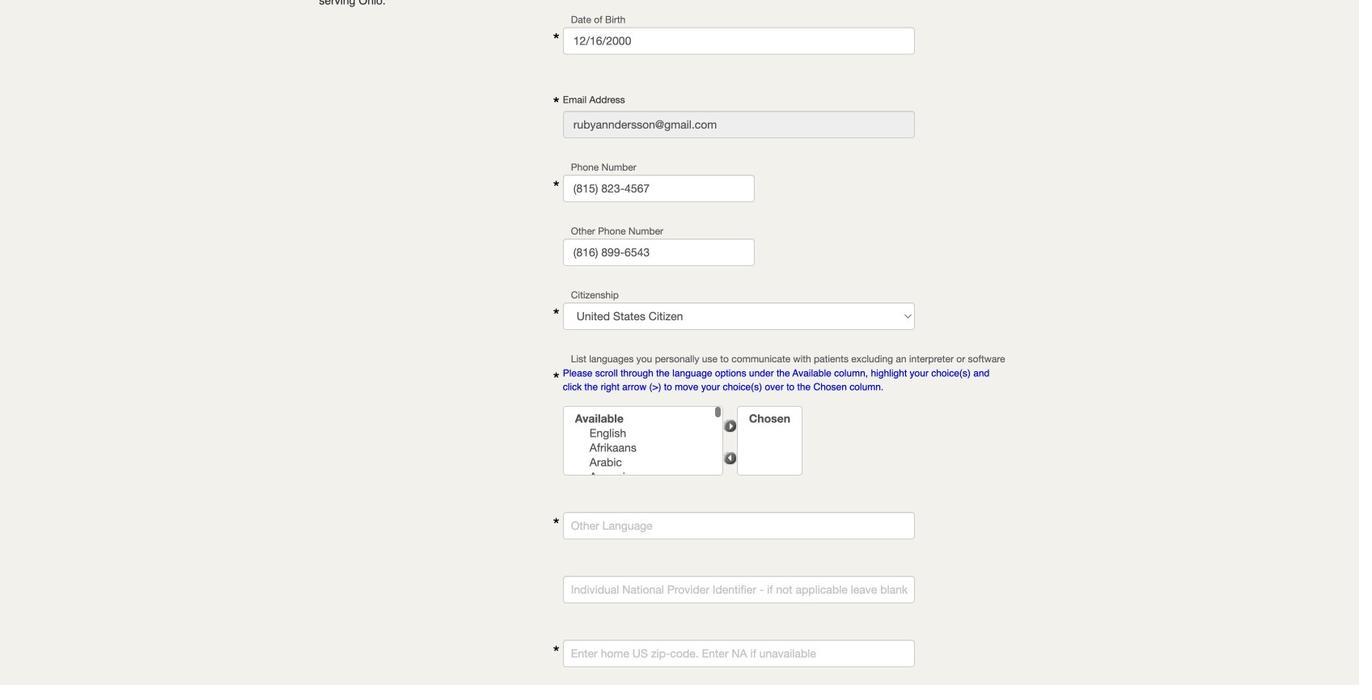 Task type: vqa. For each thing, say whether or not it's contained in the screenshot.
text box
yes



Task type: describe. For each thing, give the bounding box(es) containing it.
remove image
[[723, 452, 737, 465]]

add image
[[723, 419, 737, 433]]



Task type: locate. For each thing, give the bounding box(es) containing it.
None text field
[[563, 239, 755, 266], [563, 512, 915, 540], [563, 640, 915, 668], [563, 239, 755, 266], [563, 512, 915, 540], [563, 640, 915, 668]]

None text field
[[563, 27, 915, 55], [563, 111, 915, 138], [563, 175, 755, 202], [563, 576, 915, 604], [563, 27, 915, 55], [563, 111, 915, 138], [563, 175, 755, 202], [563, 576, 915, 604]]



